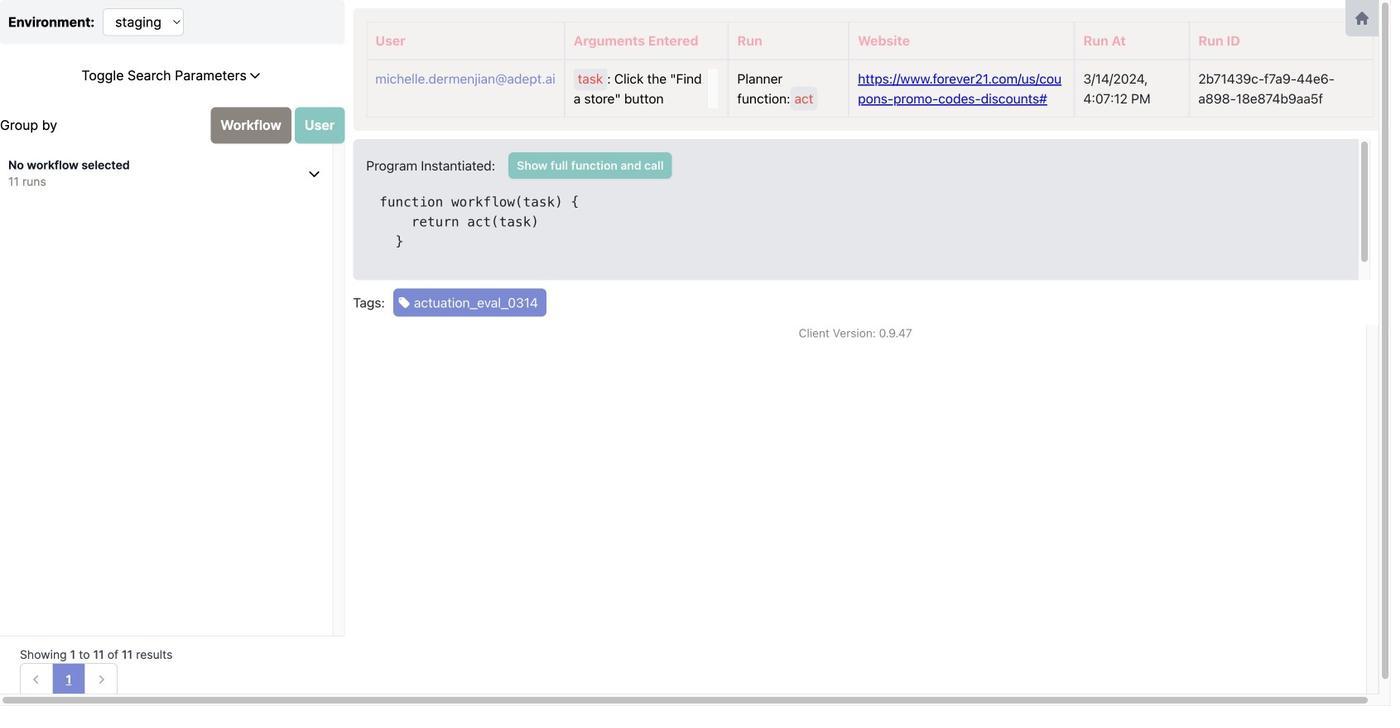 Task type: locate. For each thing, give the bounding box(es) containing it.
pagination element
[[20, 663, 118, 696]]



